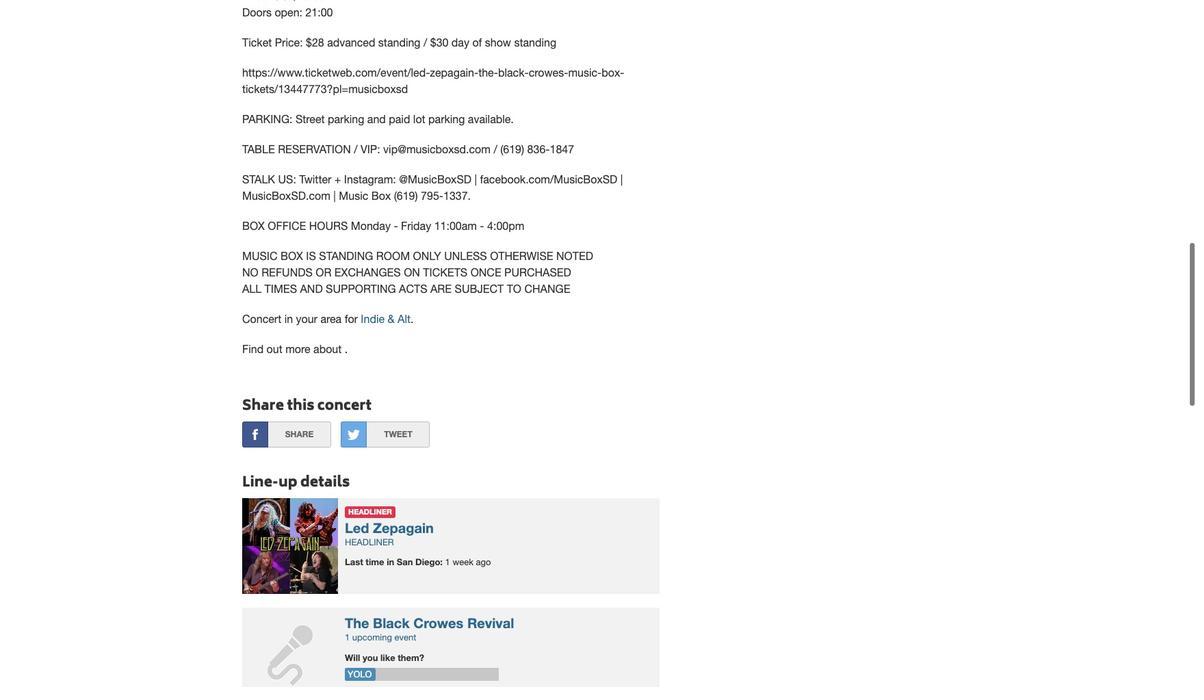 Task type: vqa. For each thing, say whether or not it's contained in the screenshot.
vip@musicboxsd.com
yes



Task type: describe. For each thing, give the bounding box(es) containing it.
diego:
[[415, 556, 443, 567]]

last
[[345, 556, 363, 567]]

more
[[285, 343, 310, 355]]

line-
[[242, 472, 279, 496]]

0 horizontal spatial .
[[345, 343, 348, 355]]

about
[[313, 343, 342, 355]]

share for share this concert
[[242, 395, 284, 419]]

you
[[363, 652, 378, 663]]

for
[[345, 313, 358, 325]]

instagram:
[[344, 173, 396, 185]]

price:
[[275, 36, 303, 49]]

https://www.ticketweb.com/event/led-zepagain-the-black-crowes-music-box- tickets/13447773?pl=musicboxsd
[[242, 66, 625, 95]]

parking:
[[242, 113, 293, 125]]

box inside 'music box is standing room only unless otherwise noted no refunds or exchanges on tickets once purchased all times and supporting acts are subject to change'
[[281, 250, 303, 262]]

box
[[371, 190, 391, 202]]

0 horizontal spatial /
[[354, 143, 358, 155]]

1 upcoming event link
[[345, 632, 416, 643]]

1 led zepagain live. image from the top
[[242, 498, 338, 594]]

event
[[395, 632, 416, 643]]

and
[[300, 283, 323, 295]]

advanced
[[327, 36, 375, 49]]

available.
[[468, 113, 514, 125]]

noted
[[556, 250, 593, 262]]

/ for vip@musicboxsd.com
[[494, 143, 497, 155]]

of
[[473, 36, 482, 49]]

1 vertical spatial headliner
[[345, 537, 394, 547]]

last time in san diego: 1 week ago
[[345, 556, 491, 567]]

table
[[242, 143, 275, 155]]

tweet link
[[341, 422, 430, 448]]

concert
[[317, 395, 372, 419]]

office
[[268, 220, 306, 232]]

share link
[[242, 422, 331, 448]]

crowes-
[[529, 66, 568, 79]]

only
[[413, 250, 441, 262]]

ticket
[[242, 36, 272, 49]]

them?
[[398, 652, 424, 663]]

alt
[[398, 313, 411, 325]]

area
[[321, 313, 342, 325]]

concert in your area for indie & alt .
[[242, 313, 414, 325]]

is
[[306, 250, 316, 262]]

open:
[[275, 6, 303, 18]]

https://www.ticketweb.com/event/led-
[[242, 66, 430, 79]]

+
[[335, 173, 341, 185]]

led zepagain link
[[345, 519, 434, 536]]

1 - from the left
[[394, 220, 398, 232]]

reservation
[[278, 143, 351, 155]]

music-
[[568, 66, 602, 79]]

stalk us: twitter + instagram: @musicboxsd | facebook.com/musicboxsd | musicboxsd.com | music box (619) 795-1337.
[[242, 173, 623, 202]]

1 horizontal spatial in
[[387, 556, 394, 567]]

up
[[278, 472, 297, 496]]

doors open: 21:00
[[242, 6, 333, 18]]

0 horizontal spatial in
[[284, 313, 293, 325]]

facebook.com/musicboxsd
[[480, 173, 618, 185]]

tweet
[[384, 429, 413, 439]]

4:00pm
[[487, 220, 524, 232]]

doors
[[242, 6, 272, 18]]

monday
[[351, 220, 391, 232]]

795-
[[421, 190, 444, 202]]

otherwise
[[490, 250, 553, 262]]

1 horizontal spatial (619)
[[500, 143, 524, 155]]

room
[[376, 250, 410, 262]]

refunds
[[262, 266, 313, 279]]

parking: street parking and paid lot parking available.
[[242, 113, 514, 125]]

this
[[287, 395, 314, 419]]

the
[[345, 615, 369, 631]]

/ for standing
[[424, 36, 427, 49]]

11:00am
[[434, 220, 477, 232]]

tickets/13447773?pl=musicboxsd
[[242, 83, 408, 95]]

indie & alt link
[[361, 313, 411, 325]]

acts
[[399, 283, 427, 295]]

box-
[[602, 66, 625, 79]]

standing
[[319, 250, 373, 262]]

1 parking from the left
[[328, 113, 364, 125]]

the black crowes revival link
[[345, 615, 514, 631]]

black-
[[498, 66, 529, 79]]

zepagain-
[[430, 66, 479, 79]]

(619) inside stalk us: twitter + instagram: @musicboxsd | facebook.com/musicboxsd | musicboxsd.com | music box (619) 795-1337.
[[394, 190, 418, 202]]

week
[[453, 557, 474, 567]]

find
[[242, 343, 264, 355]]

$28
[[306, 36, 324, 49]]



Task type: locate. For each thing, give the bounding box(es) containing it.
share up share "link"
[[242, 395, 284, 419]]

ago
[[476, 557, 491, 567]]

1 vertical spatial box
[[281, 250, 303, 262]]

.
[[411, 313, 414, 325], [345, 343, 348, 355]]

0 horizontal spatial (619)
[[394, 190, 418, 202]]

share this concert
[[242, 395, 372, 419]]

hours
[[309, 220, 348, 232]]

1 horizontal spatial box
[[281, 250, 303, 262]]

1 horizontal spatial /
[[424, 36, 427, 49]]

1 vertical spatial in
[[387, 556, 394, 567]]

0 vertical spatial .
[[411, 313, 414, 325]]

1 horizontal spatial -
[[480, 220, 484, 232]]

san
[[397, 556, 413, 567]]

/ left $30
[[424, 36, 427, 49]]

. right "about"
[[345, 343, 348, 355]]

2 horizontal spatial |
[[621, 173, 623, 185]]

1 vertical spatial 1
[[345, 632, 350, 643]]

21:00
[[306, 6, 333, 18]]

purchased
[[504, 266, 571, 279]]

2 led zepagain live. image from the top
[[242, 608, 338, 687]]

your
[[296, 313, 318, 325]]

stalk
[[242, 173, 275, 185]]

/ left vip: in the top left of the page
[[354, 143, 358, 155]]

1 vertical spatial .
[[345, 343, 348, 355]]

2 horizontal spatial /
[[494, 143, 497, 155]]

show
[[485, 36, 511, 49]]

out
[[267, 343, 282, 355]]

share for share
[[285, 429, 314, 439]]

crowes
[[414, 615, 464, 631]]

standing left $30
[[378, 36, 421, 49]]

or
[[316, 266, 332, 279]]

0 vertical spatial share
[[242, 395, 284, 419]]

- left the friday
[[394, 220, 398, 232]]

0 horizontal spatial box
[[242, 220, 265, 232]]

(619) right box
[[394, 190, 418, 202]]

yolo
[[348, 669, 372, 680]]

will
[[345, 652, 360, 663]]

line-up details
[[242, 472, 350, 496]]

|
[[475, 173, 477, 185], [621, 173, 623, 185], [334, 190, 336, 202]]

. right &
[[411, 313, 414, 325]]

parking right lot
[[428, 113, 465, 125]]

black
[[373, 615, 410, 631]]

share inside "link"
[[285, 429, 314, 439]]

@musicboxsd
[[399, 173, 472, 185]]

0 vertical spatial 1
[[445, 557, 450, 567]]

0 horizontal spatial standing
[[378, 36, 421, 49]]

1 left week
[[445, 557, 450, 567]]

musicboxsd.com
[[242, 190, 331, 202]]

time
[[366, 556, 384, 567]]

vip@musicboxsd.com
[[383, 143, 491, 155]]

2 parking from the left
[[428, 113, 465, 125]]

0 horizontal spatial parking
[[328, 113, 364, 125]]

details
[[300, 472, 350, 496]]

and
[[367, 113, 386, 125]]

- left 4:00pm
[[480, 220, 484, 232]]

836-
[[527, 143, 550, 155]]

parking left and
[[328, 113, 364, 125]]

0 vertical spatial in
[[284, 313, 293, 325]]

lot
[[413, 113, 425, 125]]

subject
[[455, 283, 504, 295]]

$30
[[430, 36, 449, 49]]

0 horizontal spatial |
[[334, 190, 336, 202]]

the-
[[479, 66, 498, 79]]

revival
[[467, 615, 514, 631]]

share down the "this"
[[285, 429, 314, 439]]

1 horizontal spatial parking
[[428, 113, 465, 125]]

0 horizontal spatial 1
[[345, 632, 350, 643]]

to
[[507, 283, 522, 295]]

led
[[345, 519, 369, 536]]

1 horizontal spatial standing
[[514, 36, 556, 49]]

box office hours monday - friday 11:00am - 4:00pm
[[242, 220, 524, 232]]

no
[[242, 266, 259, 279]]

times
[[265, 283, 297, 295]]

headliner
[[348, 507, 392, 516], [345, 537, 394, 547]]

box up refunds
[[281, 250, 303, 262]]

1 inside last time in san diego: 1 week ago
[[445, 557, 450, 567]]

change
[[525, 283, 570, 295]]

unless
[[444, 250, 487, 262]]

standing
[[378, 36, 421, 49], [514, 36, 556, 49]]

tickets
[[423, 266, 468, 279]]

0 horizontal spatial -
[[394, 220, 398, 232]]

-
[[394, 220, 398, 232], [480, 220, 484, 232]]

ticket price: $28 advanced standing / $30 day of show standing
[[242, 36, 556, 49]]

music box is standing room only unless otherwise noted no refunds or exchanges on tickets once purchased all times and supporting acts are subject to change
[[242, 250, 593, 295]]

1 vertical spatial (619)
[[394, 190, 418, 202]]

street
[[296, 113, 325, 125]]

1 down the
[[345, 632, 350, 643]]

find out more about .
[[242, 343, 348, 355]]

0 horizontal spatial share
[[242, 395, 284, 419]]

1847
[[550, 143, 574, 155]]

on
[[404, 266, 420, 279]]

2 - from the left
[[480, 220, 484, 232]]

/ down available.
[[494, 143, 497, 155]]

headliner up led
[[348, 507, 392, 516]]

led zepagain live. image
[[242, 498, 338, 594], [242, 608, 338, 687]]

1 horizontal spatial .
[[411, 313, 414, 325]]

0 vertical spatial headliner
[[348, 507, 392, 516]]

0 vertical spatial box
[[242, 220, 265, 232]]

standing up crowes-
[[514, 36, 556, 49]]

friday
[[401, 220, 431, 232]]

2 standing from the left
[[514, 36, 556, 49]]

in left san
[[387, 556, 394, 567]]

1
[[445, 557, 450, 567], [345, 632, 350, 643]]

supporting
[[326, 283, 396, 295]]

(619) left 836-
[[500, 143, 524, 155]]

1 standing from the left
[[378, 36, 421, 49]]

box
[[242, 220, 265, 232], [281, 250, 303, 262]]

0 vertical spatial led zepagain live. image
[[242, 498, 338, 594]]

1 vertical spatial share
[[285, 429, 314, 439]]

twitter
[[299, 173, 332, 185]]

box up music
[[242, 220, 265, 232]]

all
[[242, 283, 262, 295]]

led zepagain live. image left will
[[242, 608, 338, 687]]

day
[[452, 36, 469, 49]]

table reservation / vip: vip@musicboxsd.com / (619) 836-1847
[[242, 143, 574, 155]]

1 inside the black crowes revival 1 upcoming event
[[345, 632, 350, 643]]

1 horizontal spatial |
[[475, 173, 477, 185]]

are
[[430, 283, 452, 295]]

(619)
[[500, 143, 524, 155], [394, 190, 418, 202]]

headliner led zepagain headliner
[[345, 507, 434, 547]]

0 vertical spatial (619)
[[500, 143, 524, 155]]

music
[[339, 190, 368, 202]]

in left your
[[284, 313, 293, 325]]

led zepagain live. image down up
[[242, 498, 338, 594]]

will you like them? yolo
[[345, 652, 424, 680]]

/
[[424, 36, 427, 49], [354, 143, 358, 155], [494, 143, 497, 155]]

music
[[242, 250, 278, 262]]

1337.
[[443, 190, 471, 202]]

vip:
[[361, 143, 380, 155]]

headliner down led
[[345, 537, 394, 547]]

headliner link
[[345, 537, 394, 547]]

1 horizontal spatial share
[[285, 429, 314, 439]]

1 vertical spatial led zepagain live. image
[[242, 608, 338, 687]]

1 horizontal spatial 1
[[445, 557, 450, 567]]

the black crowes revival 1 upcoming event
[[345, 615, 514, 643]]

parking
[[328, 113, 364, 125], [428, 113, 465, 125]]



